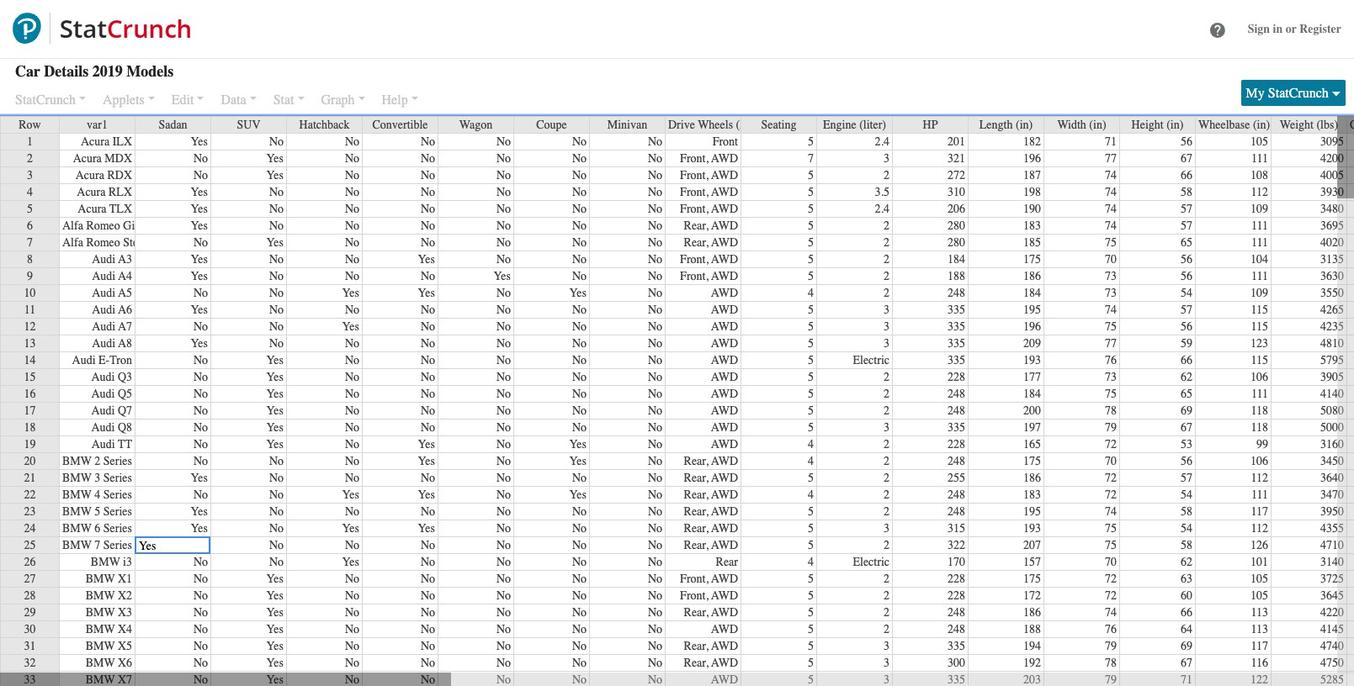 Task type: describe. For each thing, give the bounding box(es) containing it.
74 for 113
[[1105, 606, 1117, 620]]

113 for 4220
[[1251, 606, 1268, 620]]

4810
[[1321, 337, 1344, 351]]

0 horizontal spatial 6
[[27, 219, 33, 233]]

weight
[[1280, 118, 1314, 132]]

a6
[[118, 303, 132, 317]]

(in) for width (in)
[[1089, 118, 1106, 132]]

4750
[[1321, 656, 1344, 671]]

bmw x4
[[86, 623, 132, 637]]

3470
[[1321, 488, 1344, 502]]

2 for 3695
[[884, 219, 890, 233]]

bmw for bmw 7 series
[[62, 539, 92, 553]]

5 for 4740
[[808, 640, 814, 654]]

66 for 108
[[1181, 168, 1193, 183]]

105 for 3645
[[1251, 589, 1268, 603]]

4 for bmw 4 series
[[808, 488, 814, 502]]

acura ilx
[[81, 135, 132, 149]]

5 for 3905
[[808, 370, 814, 385]]

255
[[948, 471, 965, 486]]

73 for 56
[[1105, 269, 1117, 284]]

audi a6
[[92, 303, 132, 317]]

front, for acura rlx
[[680, 185, 709, 199]]

3630
[[1321, 269, 1344, 284]]

272
[[948, 168, 965, 183]]

28
[[24, 589, 36, 603]]

14
[[24, 353, 36, 368]]

x2
[[118, 589, 132, 603]]

acura mdx
[[73, 151, 132, 166]]

acura for acura rlx
[[77, 185, 106, 199]]

rear, for bmw x6
[[684, 656, 709, 671]]

Sadan, row 25 text field
[[135, 537, 210, 555]]

4200
[[1321, 151, 1344, 166]]

5 for 4355
[[808, 522, 814, 536]]

romeo for stelvio
[[86, 236, 120, 250]]

5 for 5795
[[808, 353, 814, 368]]

3695
[[1321, 219, 1344, 233]]

sign in or register
[[1248, 21, 1342, 36]]

72 for 54
[[1105, 488, 1117, 502]]

62 for 101
[[1181, 555, 1193, 570]]

bmw x3
[[86, 606, 132, 620]]

4 for audi tt
[[808, 438, 814, 452]]

electric for 4
[[853, 555, 890, 570]]

5 for 3725
[[808, 572, 814, 587]]

3 for audi q8
[[884, 421, 890, 435]]

bmw for bmw i3
[[91, 555, 120, 570]]

seating
[[761, 118, 797, 132]]

322
[[948, 539, 965, 553]]

67 for 118
[[1181, 421, 1193, 435]]

audi a8
[[92, 337, 132, 351]]

175 for 228
[[1023, 572, 1041, 587]]

4145
[[1321, 623, 1344, 637]]

or
[[1286, 21, 1297, 36]]

15
[[24, 370, 36, 385]]

5 for 4140
[[808, 387, 814, 401]]

acura tlx
[[78, 202, 132, 216]]

228 for 172
[[948, 589, 965, 603]]

rear, awd for bmw x5
[[684, 640, 738, 654]]

audi for audi a3
[[92, 252, 115, 267]]

195 for 335
[[1023, 303, 1041, 317]]

acura for acura tlx
[[78, 202, 106, 216]]

5 for 4265
[[808, 303, 814, 317]]

audi q7
[[91, 404, 132, 418]]

e-
[[99, 353, 110, 368]]

5 for 3645
[[808, 589, 814, 603]]

56 for 115
[[1181, 320, 1193, 334]]

rear, awd for bmw 6 series
[[684, 522, 738, 536]]

i3
[[123, 555, 132, 570]]

184 for 73
[[1023, 286, 1041, 300]]

75 for 184
[[1105, 387, 1117, 401]]

bmw 6 series
[[62, 522, 132, 536]]

310
[[948, 185, 965, 199]]

58 for 112
[[1181, 185, 1193, 199]]

(liter)
[[859, 118, 886, 132]]

sign in or register banner
[[0, 0, 1354, 60]]

165
[[1023, 438, 1041, 452]]

59
[[1181, 337, 1193, 351]]

front, for audi a4
[[680, 269, 709, 284]]

q7
[[118, 404, 132, 418]]

24
[[24, 522, 36, 536]]

11
[[24, 303, 36, 317]]

78 for 67
[[1105, 656, 1117, 671]]

3930
[[1321, 185, 1344, 199]]

201
[[948, 135, 965, 149]]

bmw for bmw x5
[[86, 640, 115, 654]]

13
[[24, 337, 36, 351]]

x6
[[118, 656, 132, 671]]

front, for audi a3
[[680, 252, 709, 267]]

1 horizontal spatial 6
[[95, 522, 100, 536]]

drive wheels (available)
[[668, 118, 789, 132]]

1 horizontal spatial 7
[[95, 539, 100, 553]]

1 vertical spatial 188
[[1023, 623, 1041, 637]]

front
[[713, 135, 738, 149]]

190
[[1023, 202, 1041, 216]]

audi for audi q3
[[91, 370, 115, 385]]

77 for 59
[[1105, 337, 1117, 351]]

228 for 165
[[948, 438, 965, 452]]

2.4 for 201
[[875, 135, 890, 149]]

front, for bmw x2
[[680, 589, 709, 603]]

315
[[948, 522, 965, 536]]

5 for 5000
[[808, 421, 814, 435]]

(in) for height (in)
[[1167, 118, 1184, 132]]

rear, awd for alfa romeo stelvio
[[684, 236, 738, 250]]

8 rear, awd from the top
[[684, 539, 738, 553]]

8 rear, from the top
[[684, 539, 709, 553]]

248 for 3950
[[948, 505, 965, 519]]

75 for 185
[[1105, 236, 1117, 250]]

197
[[1023, 421, 1041, 435]]

300
[[948, 656, 965, 671]]

var1
[[87, 118, 108, 132]]

series for bmw 3 series
[[103, 471, 132, 486]]

112 for 3930
[[1251, 185, 1268, 199]]

0 horizontal spatial 188
[[948, 269, 965, 284]]

5 for 4810
[[808, 337, 814, 351]]

x1
[[118, 572, 132, 587]]

series for bmw 5 series
[[103, 505, 132, 519]]

sadan
[[159, 118, 187, 132]]

8
[[27, 252, 33, 267]]

bmw x1
[[86, 572, 132, 587]]

q3
[[118, 370, 132, 385]]

bmw 7 series
[[62, 539, 132, 553]]

23
[[24, 505, 36, 519]]

q8
[[118, 421, 132, 435]]

99
[[1257, 438, 1268, 452]]

3 58 from the top
[[1181, 539, 1193, 553]]

58 for 117
[[1181, 505, 1193, 519]]

16
[[24, 387, 36, 401]]

185
[[1023, 236, 1041, 250]]

248 for 5080
[[948, 404, 965, 418]]

hp
[[923, 118, 938, 132]]

111 for 3470
[[1252, 488, 1268, 502]]

105 for 3095
[[1251, 135, 1268, 149]]

10
[[24, 286, 36, 300]]

audi tt
[[91, 438, 132, 452]]

Data set title: click to edit text field
[[15, 60, 238, 82]]

tron
[[110, 353, 132, 368]]

62 for 106
[[1181, 370, 1193, 385]]

3480
[[1321, 202, 1344, 216]]

a3
[[118, 252, 132, 267]]

menu bar inside statcrunch top level menu menu bar
[[0, 84, 505, 113]]

rear, awd for bmw 4 series
[[684, 488, 738, 502]]

sign in or register link
[[1248, 0, 1342, 58]]

3 for audi a7
[[884, 320, 890, 334]]

audi a5
[[92, 286, 132, 300]]

206
[[948, 202, 965, 216]]

74 for 109
[[1105, 202, 1117, 216]]

acura rdx
[[76, 168, 132, 183]]

2 for 3135
[[884, 252, 890, 267]]

105 for 3725
[[1251, 572, 1268, 587]]

101
[[1251, 555, 1268, 570]]

audi q5
[[91, 387, 132, 401]]

193 for 335
[[1023, 353, 1041, 368]]

4355
[[1321, 522, 1344, 536]]

rear
[[716, 555, 738, 570]]

248 for 3550
[[948, 286, 965, 300]]

front, awd for a4
[[680, 269, 738, 284]]

5 for 4750
[[808, 656, 814, 671]]

53
[[1181, 438, 1193, 452]]

audi e-tron
[[72, 353, 132, 368]]

my statcrunch ▾ main content
[[0, 59, 1354, 687]]

118 for 5000
[[1251, 421, 1268, 435]]

183 for 248
[[1023, 488, 1041, 502]]

108
[[1251, 168, 1268, 183]]

65 for 4140
[[1181, 387, 1193, 401]]

statcrunch top level menu menu bar
[[0, 80, 1354, 113]]

height
[[1132, 118, 1164, 132]]

183 for 280
[[1023, 219, 1041, 233]]

60
[[1181, 589, 1193, 603]]

75 for 196
[[1105, 320, 1117, 334]]

0 horizontal spatial 7
[[27, 236, 33, 250]]

bmw 3 series
[[62, 471, 132, 486]]

front, for acura tlx
[[680, 202, 709, 216]]

(lbs)
[[1317, 118, 1338, 132]]

117 for 4740
[[1251, 640, 1268, 654]]

my statcrunch ▾ button
[[1241, 80, 1346, 106]]

111 for 4020
[[1252, 236, 1268, 250]]

rear, for bmw 5 series
[[684, 505, 709, 519]]



Task type: vqa. For each thing, say whether or not it's contained in the screenshot.
fifth 'Front, AWD' from the bottom of the My StatCrunch ▾ main content
yes



Task type: locate. For each thing, give the bounding box(es) containing it.
79 right 197
[[1105, 421, 1117, 435]]

wheels
[[698, 118, 733, 132]]

1 196 from the top
[[1023, 151, 1041, 166]]

0 vertical spatial 112
[[1251, 185, 1268, 199]]

1 vertical spatial 112
[[1251, 471, 1268, 486]]

184 for 75
[[1023, 387, 1041, 401]]

321
[[948, 151, 965, 166]]

74 for 111
[[1105, 219, 1117, 233]]

175 down 165
[[1023, 454, 1041, 469]]

106 for 3450
[[1251, 454, 1268, 469]]

188
[[948, 269, 965, 284], [1023, 623, 1041, 637]]

5 for 3095
[[808, 135, 814, 149]]

bmw down bmw 4 series
[[62, 505, 92, 519]]

front, awd for rlx
[[680, 185, 738, 199]]

2.4 down (liter)
[[875, 135, 890, 149]]

front, for acura mdx
[[680, 151, 709, 166]]

bmw for bmw x3
[[86, 606, 115, 620]]

117 up '126'
[[1251, 505, 1268, 519]]

romeo for giulia
[[86, 219, 120, 233]]

2 70 from the top
[[1105, 454, 1117, 469]]

a8
[[118, 337, 132, 351]]

alfa romeo giulia
[[62, 219, 153, 233]]

tt
[[118, 438, 132, 452]]

audi for audi tt
[[91, 438, 115, 452]]

186 down 172
[[1023, 606, 1041, 620]]

rear, for alfa romeo stelvio
[[684, 236, 709, 250]]

audi up audi a8
[[92, 320, 115, 334]]

109 down 104
[[1251, 286, 1268, 300]]

1 vertical spatial alfa
[[62, 236, 83, 250]]

6
[[27, 219, 33, 233], [95, 522, 100, 536]]

113 for 4145
[[1251, 623, 1268, 637]]

1 vertical spatial 73
[[1105, 286, 1117, 300]]

29
[[24, 606, 36, 620]]

5 56 from the top
[[1181, 454, 1193, 469]]

weight (lbs)
[[1280, 118, 1338, 132]]

335 for 209
[[948, 337, 965, 351]]

1 vertical spatial 186
[[1023, 471, 1041, 486]]

116
[[1251, 656, 1268, 671]]

2 115 from the top
[[1251, 320, 1268, 334]]

1 vertical spatial 175
[[1023, 454, 1041, 469]]

engine (liter)
[[823, 118, 886, 132]]

2 romeo from the top
[[86, 236, 120, 250]]

bmw up bmw x3
[[86, 589, 115, 603]]

bmw up bmw x1
[[91, 555, 120, 570]]

1 romeo from the top
[[86, 219, 120, 233]]

79 for 69
[[1105, 640, 1117, 654]]

2 vertical spatial 66
[[1181, 606, 1193, 620]]

2 74 from the top
[[1105, 185, 1117, 199]]

1 electric from the top
[[853, 353, 890, 368]]

series up bmw 4 series
[[103, 471, 132, 486]]

hatchback
[[299, 118, 350, 132]]

73 for 54
[[1105, 286, 1117, 300]]

27
[[24, 572, 36, 587]]

2 76 from the top
[[1105, 623, 1117, 637]]

1 vertical spatial 58
[[1181, 505, 1193, 519]]

0 vertical spatial 67
[[1181, 151, 1193, 166]]

alfa romeo stelvio
[[62, 236, 157, 250]]

2 183 from the top
[[1023, 488, 1041, 502]]

rear, awd for bmw 3 series
[[684, 471, 738, 486]]

3 72 from the top
[[1105, 488, 1117, 502]]

5 front, awd from the top
[[680, 252, 738, 267]]

3 for bmw x5
[[884, 640, 890, 654]]

67 down 64
[[1181, 656, 1193, 671]]

2 54 from the top
[[1181, 488, 1193, 502]]

1 vertical spatial 109
[[1251, 286, 1268, 300]]

183 down 190
[[1023, 219, 1041, 233]]

rear, awd for alfa romeo giulia
[[684, 219, 738, 233]]

111 for 3630
[[1252, 269, 1268, 284]]

0 vertical spatial 117
[[1251, 505, 1268, 519]]

sign
[[1248, 21, 1270, 36]]

117 up 116
[[1251, 640, 1268, 654]]

2 vertical spatial 184
[[1023, 387, 1041, 401]]

(in) right height
[[1167, 118, 1184, 132]]

2 75 from the top
[[1105, 320, 1117, 334]]

109 for 3480
[[1251, 202, 1268, 216]]

bmw x5
[[86, 640, 132, 654]]

112 up '126'
[[1251, 522, 1268, 536]]

5 for 4235
[[808, 320, 814, 334]]

audi down audi e-tron
[[91, 370, 115, 385]]

0 vertical spatial 62
[[1181, 370, 1193, 385]]

187
[[1023, 168, 1041, 183]]

1 75 from the top
[[1105, 236, 1117, 250]]

198
[[1023, 185, 1041, 199]]

193
[[1023, 353, 1041, 368], [1023, 522, 1041, 536]]

112 down the 108
[[1251, 185, 1268, 199]]

56 for 111
[[1181, 269, 1193, 284]]

1 vertical spatial 66
[[1181, 353, 1193, 368]]

109 for 3550
[[1251, 286, 1268, 300]]

front, awd for mdx
[[680, 151, 738, 166]]

1 66 from the top
[[1181, 168, 1193, 183]]

audi down audi a5
[[92, 303, 115, 317]]

audi q8
[[91, 421, 132, 435]]

1 horizontal spatial 188
[[1023, 623, 1041, 637]]

78
[[1105, 404, 1117, 418], [1105, 656, 1117, 671]]

0 vertical spatial 193
[[1023, 353, 1041, 368]]

248 for 4220
[[948, 606, 965, 620]]

0 vertical spatial 105
[[1251, 135, 1268, 149]]

67 down height (in) on the top of page
[[1181, 151, 1193, 166]]

bmw down the bmw x2 in the left bottom of the page
[[86, 606, 115, 620]]

height (in)
[[1132, 118, 1184, 132]]

7 248 from the top
[[948, 606, 965, 620]]

3 for bmw x6
[[884, 656, 890, 671]]

175 down 157
[[1023, 572, 1041, 587]]

1 57 from the top
[[1181, 202, 1193, 216]]

184
[[948, 252, 965, 267], [1023, 286, 1041, 300], [1023, 387, 1041, 401]]

6 rear, from the top
[[684, 505, 709, 519]]

bmw up bmw 4 series
[[62, 471, 92, 486]]

0 vertical spatial 78
[[1105, 404, 1117, 418]]

3 111 from the top
[[1252, 236, 1268, 250]]

mdx
[[105, 151, 132, 166]]

4 228 from the top
[[948, 589, 965, 603]]

175
[[1023, 252, 1041, 267], [1023, 454, 1041, 469], [1023, 572, 1041, 587]]

112 for 4355
[[1251, 522, 1268, 536]]

acura down 'acura rdx'
[[77, 185, 106, 199]]

66 down height (in) on the top of page
[[1181, 168, 1193, 183]]

front, awd for x2
[[680, 589, 738, 603]]

54 up the 59
[[1181, 286, 1193, 300]]

front, awd for x1
[[680, 572, 738, 587]]

3450
[[1321, 454, 1344, 469]]

1 vertical spatial 78
[[1105, 656, 1117, 671]]

72 for 60
[[1105, 589, 1117, 603]]

77 down 71
[[1105, 151, 1117, 166]]

3 for audi a6
[[884, 303, 890, 317]]

0 vertical spatial 175
[[1023, 252, 1041, 267]]

6 111 from the top
[[1252, 488, 1268, 502]]

1 vertical spatial 76
[[1105, 623, 1117, 637]]

1 109 from the top
[[1251, 202, 1268, 216]]

175 down 185
[[1023, 252, 1041, 267]]

69 for 118
[[1181, 404, 1193, 418]]

1 67 from the top
[[1181, 151, 1193, 166]]

1 111 from the top
[[1252, 151, 1268, 166]]

2 248 from the top
[[948, 387, 965, 401]]

56
[[1181, 135, 1193, 149], [1181, 252, 1193, 267], [1181, 269, 1193, 284], [1181, 320, 1193, 334], [1181, 454, 1193, 469]]

70 for 106
[[1105, 454, 1117, 469]]

194
[[1023, 640, 1041, 654]]

2 66 from the top
[[1181, 353, 1193, 368]]

3160
[[1321, 438, 1344, 452]]

0 vertical spatial 54
[[1181, 286, 1193, 300]]

106 down 123
[[1251, 370, 1268, 385]]

3140
[[1321, 555, 1344, 570]]

1 62 from the top
[[1181, 370, 1193, 385]]

78 right 192
[[1105, 656, 1117, 671]]

1 vertical spatial 2.4
[[875, 202, 890, 216]]

196 down 182
[[1023, 151, 1041, 166]]

1 front, from the top
[[680, 151, 709, 166]]

audi down audi q3
[[91, 387, 115, 401]]

audi left e-
[[72, 353, 96, 368]]

series up bmw 5 series
[[103, 488, 132, 502]]

2 vertical spatial 7
[[95, 539, 100, 553]]

0 vertical spatial romeo
[[86, 219, 120, 233]]

2 73 from the top
[[1105, 286, 1117, 300]]

0 vertical spatial 195
[[1023, 303, 1041, 317]]

bmw
[[62, 454, 92, 469], [62, 471, 92, 486], [62, 488, 92, 502], [62, 505, 92, 519], [62, 522, 92, 536], [62, 539, 92, 553], [91, 555, 120, 570], [86, 572, 115, 587], [86, 589, 115, 603], [86, 606, 115, 620], [86, 623, 115, 637], [86, 640, 115, 654], [86, 656, 115, 671]]

1 106 from the top
[[1251, 370, 1268, 385]]

193 up 207 on the right of page
[[1023, 522, 1041, 536]]

10 rear, from the top
[[684, 640, 709, 654]]

58 down 53
[[1181, 505, 1193, 519]]

bmw 2 series
[[62, 454, 132, 469]]

2 111 from the top
[[1252, 219, 1268, 233]]

2 vertical spatial 186
[[1023, 606, 1041, 620]]

9 rear, awd from the top
[[684, 606, 738, 620]]

3 front, from the top
[[680, 185, 709, 199]]

audi
[[92, 252, 115, 267], [92, 269, 115, 284], [92, 286, 115, 300], [92, 303, 115, 317], [92, 320, 115, 334], [92, 337, 115, 351], [72, 353, 96, 368], [91, 370, 115, 385], [91, 387, 115, 401], [91, 404, 115, 418], [91, 421, 115, 435], [91, 438, 115, 452]]

4 rear, from the top
[[684, 471, 709, 486]]

bmw i3
[[91, 555, 132, 570]]

alfa
[[62, 219, 83, 233], [62, 236, 83, 250]]

115 for 4265
[[1251, 303, 1268, 317]]

65
[[1181, 236, 1193, 250], [1181, 387, 1193, 401]]

3 112 from the top
[[1251, 522, 1268, 536]]

2 56 from the top
[[1181, 252, 1193, 267]]

series for bmw 7 series
[[103, 539, 132, 553]]

audi up bmw 2 series
[[91, 438, 115, 452]]

4 248 from the top
[[948, 454, 965, 469]]

1 117 from the top
[[1251, 505, 1268, 519]]

4 72 from the top
[[1105, 572, 1117, 587]]

acura down acura rlx
[[78, 202, 106, 216]]

228
[[948, 370, 965, 385], [948, 438, 965, 452], [948, 572, 965, 587], [948, 589, 965, 603]]

(in) up 182
[[1016, 118, 1033, 132]]

1 vertical spatial 106
[[1251, 454, 1268, 469]]

5 335 from the top
[[948, 421, 965, 435]]

acura down acura mdx
[[76, 168, 104, 183]]

1 vertical spatial 184
[[1023, 286, 1041, 300]]

0 vertical spatial 118
[[1251, 404, 1268, 418]]

3 for acura mdx
[[884, 151, 890, 166]]

58 down height (in) on the top of page
[[1181, 185, 1193, 199]]

0 vertical spatial 113
[[1251, 606, 1268, 620]]

3 105 from the top
[[1251, 589, 1268, 603]]

audi for audi q8
[[91, 421, 115, 435]]

0 vertical spatial 109
[[1251, 202, 1268, 216]]

3 74 from the top
[[1105, 202, 1117, 216]]

11 rear, awd from the top
[[684, 656, 738, 671]]

2 (in) from the left
[[1089, 118, 1106, 132]]

2 vertical spatial 70
[[1105, 555, 1117, 570]]

1 175 from the top
[[1023, 252, 1041, 267]]

0 vertical spatial 280
[[948, 219, 965, 233]]

audi up audi a6
[[92, 286, 115, 300]]

186 down 165
[[1023, 471, 1041, 486]]

1 vertical spatial 280
[[948, 236, 965, 250]]

acura down 'var1'
[[81, 135, 110, 149]]

1 vertical spatial 115
[[1251, 320, 1268, 334]]

0 vertical spatial 115
[[1251, 303, 1268, 317]]

77 left the 59
[[1105, 337, 1117, 351]]

5 for 3930
[[808, 185, 814, 199]]

54 up "63"
[[1181, 522, 1193, 536]]

romeo down alfa romeo giulia
[[86, 236, 120, 250]]

0 vertical spatial 70
[[1105, 252, 1117, 267]]

0 vertical spatial 184
[[948, 252, 965, 267]]

69 down 64
[[1181, 640, 1193, 654]]

3 70 from the top
[[1105, 555, 1117, 570]]

188 up 194
[[1023, 623, 1041, 637]]

2 78 from the top
[[1105, 656, 1117, 671]]

2 vertical spatial 54
[[1181, 522, 1193, 536]]

1 228 from the top
[[948, 370, 965, 385]]

in
[[1273, 21, 1283, 36]]

audi down the alfa romeo stelvio on the left of the page
[[92, 252, 115, 267]]

4 rear, awd from the top
[[684, 471, 738, 486]]

6 rear, awd from the top
[[684, 505, 738, 519]]

2 105 from the top
[[1251, 572, 1268, 587]]

186 for 248
[[1023, 606, 1041, 620]]

0 vertical spatial 69
[[1181, 404, 1193, 418]]

4 front, from the top
[[680, 202, 709, 216]]

2 rear, awd from the top
[[684, 236, 738, 250]]

0 vertical spatial alfa
[[62, 219, 83, 233]]

audi a4
[[92, 269, 132, 284]]

1 vertical spatial 113
[[1251, 623, 1268, 637]]

3 115 from the top
[[1251, 353, 1268, 368]]

123
[[1251, 337, 1268, 351]]

bmw down bmw x4 on the bottom
[[86, 640, 115, 654]]

1 vertical spatial romeo
[[86, 236, 120, 250]]

audi up audi q8
[[91, 404, 115, 418]]

78 for 69
[[1105, 404, 1117, 418]]

5 for 4145
[[808, 623, 814, 637]]

series for bmw 2 series
[[103, 454, 132, 469]]

3550
[[1321, 286, 1344, 300]]

audi down "audi q7"
[[91, 421, 115, 435]]

195 for 248
[[1023, 505, 1041, 519]]

6 down bmw 5 series
[[95, 522, 100, 536]]

1 vertical spatial 193
[[1023, 522, 1041, 536]]

drive
[[668, 118, 695, 132]]

2 196 from the top
[[1023, 320, 1041, 334]]

rear, awd for bmw 5 series
[[684, 505, 738, 519]]

1 vertical spatial 6
[[95, 522, 100, 536]]

bmw down the bmw 6 series
[[62, 539, 92, 553]]

112 down 99 on the bottom right
[[1251, 471, 1268, 486]]

1 vertical spatial 118
[[1251, 421, 1268, 435]]

2 for 3630
[[884, 269, 890, 284]]

acura up 'acura rdx'
[[73, 151, 102, 166]]

5 248 from the top
[[948, 488, 965, 502]]

front, for acura rdx
[[680, 168, 709, 183]]

0 vertical spatial 65
[[1181, 236, 1193, 250]]

74 for 112
[[1105, 185, 1117, 199]]

2 for 3550
[[884, 286, 890, 300]]

1 vertical spatial 77
[[1105, 337, 1117, 351]]

1 rear, awd from the top
[[684, 219, 738, 233]]

3 75 from the top
[[1105, 387, 1117, 401]]

56 for 106
[[1181, 454, 1193, 469]]

bmw up the bmw x2 in the left bottom of the page
[[86, 572, 115, 587]]

suv
[[237, 118, 260, 132]]

20
[[24, 454, 36, 469]]

2 vertical spatial 175
[[1023, 572, 1041, 587]]

3 228 from the top
[[948, 572, 965, 587]]

188 down "206"
[[948, 269, 965, 284]]

romeo down acura tlx
[[86, 219, 120, 233]]

(in) up 71
[[1089, 118, 1106, 132]]

196 for 321
[[1023, 151, 1041, 166]]

wheelbase (in)
[[1199, 118, 1270, 132]]

106 down 99 on the bottom right
[[1251, 454, 1268, 469]]

8 248 from the top
[[948, 623, 965, 637]]

207
[[1023, 539, 1041, 553]]

2 vertical spatial 105
[[1251, 589, 1268, 603]]

248 for 3450
[[948, 454, 965, 469]]

1 vertical spatial 69
[[1181, 640, 1193, 654]]

bmw 4 series
[[62, 488, 132, 502]]

1 vertical spatial 196
[[1023, 320, 1041, 334]]

6 335 from the top
[[948, 640, 965, 654]]

0 vertical spatial 6
[[27, 219, 33, 233]]

69 up 53
[[1181, 404, 1193, 418]]

1 186 from the top
[[1023, 269, 1041, 284]]

rear, for bmw 4 series
[[684, 488, 709, 502]]

1 vertical spatial 183
[[1023, 488, 1041, 502]]

rdx
[[107, 168, 132, 183]]

186 for 255
[[1023, 471, 1041, 486]]

bmw down bmw x5
[[86, 656, 115, 671]]

4265
[[1321, 303, 1344, 317]]

280
[[948, 219, 965, 233], [948, 236, 965, 250]]

19
[[24, 438, 36, 452]]

1 56 from the top
[[1181, 135, 1193, 149]]

1 vertical spatial 70
[[1105, 454, 1117, 469]]

bmw for bmw x2
[[86, 589, 115, 603]]

2 62 from the top
[[1181, 555, 1193, 570]]

bmw down bmw x3
[[86, 623, 115, 637]]

acura for acura ilx
[[81, 135, 110, 149]]

0 vertical spatial electric
[[853, 353, 890, 368]]

audi a3
[[92, 252, 132, 267]]

0 vertical spatial 73
[[1105, 269, 1117, 284]]

0 vertical spatial 106
[[1251, 370, 1268, 385]]

79 right 194
[[1105, 640, 1117, 654]]

2 front, from the top
[[680, 168, 709, 183]]

2 series from the top
[[103, 471, 132, 486]]

67
[[1181, 151, 1193, 166], [1181, 421, 1193, 435], [1181, 656, 1193, 671]]

2 vertical spatial 115
[[1251, 353, 1268, 368]]

bmw for bmw x4
[[86, 623, 115, 637]]

audi for audi a7
[[92, 320, 115, 334]]

193 up 177
[[1023, 353, 1041, 368]]

184 up 209
[[1023, 286, 1041, 300]]

2 for 4140
[[884, 387, 890, 401]]

5 75 from the top
[[1105, 539, 1117, 553]]

1
[[27, 135, 33, 149]]

71
[[1105, 135, 1117, 149]]

70 for 104
[[1105, 252, 1117, 267]]

2 alfa from the top
[[62, 236, 83, 250]]

182
[[1023, 135, 1041, 149]]

0 vertical spatial 79
[[1105, 421, 1117, 435]]

54 for 112
[[1181, 522, 1193, 536]]

2 vertical spatial 73
[[1105, 370, 1117, 385]]

57 for 112
[[1181, 471, 1193, 486]]

1 vertical spatial 105
[[1251, 572, 1268, 587]]

54 down 53
[[1181, 488, 1193, 502]]

5 for 3950
[[808, 505, 814, 519]]

0 vertical spatial 58
[[1181, 185, 1193, 199]]

series down bmw 5 series
[[103, 522, 132, 536]]

183 up 207 on the right of page
[[1023, 488, 1041, 502]]

1 vertical spatial 195
[[1023, 505, 1041, 519]]

wagon
[[459, 118, 492, 132]]

0 vertical spatial 2.4
[[875, 135, 890, 149]]

4 335 from the top
[[948, 353, 965, 368]]

a7
[[118, 320, 132, 334]]

2 57 from the top
[[1181, 219, 1193, 233]]

228 for 177
[[948, 370, 965, 385]]

126
[[1251, 539, 1268, 553]]

1 vertical spatial 62
[[1181, 555, 1193, 570]]

1 118 from the top
[[1251, 404, 1268, 418]]

62 down the 59
[[1181, 370, 1193, 385]]

78 right 200
[[1105, 404, 1117, 418]]

3
[[884, 151, 890, 166], [27, 168, 33, 183], [884, 303, 890, 317], [884, 320, 890, 334], [884, 337, 890, 351], [884, 421, 890, 435], [95, 471, 100, 486], [884, 522, 890, 536], [884, 640, 890, 654], [884, 656, 890, 671]]

109 down the 108
[[1251, 202, 1268, 216]]

2 for 4145
[[884, 623, 890, 637]]

4 for bmw 2 series
[[808, 454, 814, 469]]

2 vertical spatial 58
[[1181, 539, 1193, 553]]

audi for audi a6
[[92, 303, 115, 317]]

66 down the 59
[[1181, 353, 1193, 368]]

2 vertical spatial 112
[[1251, 522, 1268, 536]]

58 up "63"
[[1181, 539, 1193, 553]]

1 vertical spatial 67
[[1181, 421, 1193, 435]]

1 vertical spatial 117
[[1251, 640, 1268, 654]]

4005
[[1321, 168, 1344, 183]]

2 for 3645
[[884, 589, 890, 603]]

2 280 from the top
[[948, 236, 965, 250]]

3 335 from the top
[[948, 337, 965, 351]]

2 vertical spatial 67
[[1181, 656, 1193, 671]]

6 front, awd from the top
[[680, 269, 738, 284]]

1 73 from the top
[[1105, 269, 1117, 284]]

1 series from the top
[[103, 454, 132, 469]]

72
[[1105, 438, 1117, 452], [1105, 471, 1117, 486], [1105, 488, 1117, 502], [1105, 572, 1117, 587], [1105, 589, 1117, 603]]

67 up 53
[[1181, 421, 1193, 435]]

25
[[24, 539, 36, 553]]

alfa down acura tlx
[[62, 219, 83, 233]]

62 up "63"
[[1181, 555, 1193, 570]]

111 for 4200
[[1252, 151, 1268, 166]]

177
[[1023, 370, 1041, 385]]

3.5
[[875, 185, 890, 199]]

1 vertical spatial 7
[[27, 236, 33, 250]]

2 195 from the top
[[1023, 505, 1041, 519]]

8 front, from the top
[[680, 589, 709, 603]]

195 up 209
[[1023, 303, 1041, 317]]

2 117 from the top
[[1251, 640, 1268, 654]]

bmw down the 'bmw 3 series'
[[62, 488, 92, 502]]

5 front, from the top
[[680, 252, 709, 267]]

184 down 177
[[1023, 387, 1041, 401]]

172
[[1023, 589, 1041, 603]]

series down audi tt
[[103, 454, 132, 469]]

1 vertical spatial electric
[[853, 555, 890, 570]]

1 58 from the top
[[1181, 185, 1193, 199]]

184 down "206"
[[948, 252, 965, 267]]

4140
[[1321, 387, 1344, 401]]

280 for 185
[[948, 236, 965, 250]]

0 vertical spatial 66
[[1181, 168, 1193, 183]]

my
[[1246, 86, 1265, 101]]

4710
[[1321, 539, 1344, 553]]

0 vertical spatial 186
[[1023, 269, 1041, 284]]

(in) down my
[[1253, 118, 1270, 132]]

1 79 from the top
[[1105, 421, 1117, 435]]

66 down 60
[[1181, 606, 1193, 620]]

195 up 207 on the right of page
[[1023, 505, 1041, 519]]

6 up 8
[[27, 219, 33, 233]]

2 for 4005
[[884, 168, 890, 183]]

5 for 3630
[[808, 269, 814, 284]]

0 vertical spatial 188
[[948, 269, 965, 284]]

2 electric from the top
[[853, 555, 890, 570]]

3 186 from the top
[[1023, 606, 1041, 620]]

186 down 185
[[1023, 269, 1041, 284]]

stelvio
[[123, 236, 157, 250]]

2 113 from the top
[[1251, 623, 1268, 637]]

bmw for bmw x1
[[86, 572, 115, 587]]

rear,
[[684, 219, 709, 233], [684, 236, 709, 250], [684, 454, 709, 469], [684, 471, 709, 486], [684, 488, 709, 502], [684, 505, 709, 519], [684, 522, 709, 536], [684, 539, 709, 553], [684, 606, 709, 620], [684, 640, 709, 654], [684, 656, 709, 671]]

series down bmw 4 series
[[103, 505, 132, 519]]

audi for audi q5
[[91, 387, 115, 401]]

3645
[[1321, 589, 1344, 603]]

0 vertical spatial 7
[[808, 151, 814, 166]]

1 vertical spatial 54
[[1181, 488, 1193, 502]]

6 series from the top
[[103, 539, 132, 553]]

0 vertical spatial 196
[[1023, 151, 1041, 166]]

bmw up the 'bmw 3 series'
[[62, 454, 92, 469]]

196 for 335
[[1023, 320, 1041, 334]]

4 series from the top
[[103, 505, 132, 519]]

alfa down alfa romeo giulia
[[62, 236, 83, 250]]

31
[[24, 640, 36, 654]]

bmw down bmw 5 series
[[62, 522, 92, 536]]

209
[[1023, 337, 1041, 351]]

106 for 3905
[[1251, 370, 1268, 385]]

3725
[[1321, 572, 1344, 587]]

3 57 from the top
[[1181, 303, 1193, 317]]

2 horizontal spatial 7
[[808, 151, 814, 166]]

117
[[1251, 505, 1268, 519], [1251, 640, 1268, 654]]

54
[[1181, 286, 1193, 300], [1181, 488, 1193, 502], [1181, 522, 1193, 536]]

menu bar
[[0, 84, 505, 113]]

10 rear, awd from the top
[[684, 640, 738, 654]]

5000
[[1321, 421, 1344, 435]]

audi up audi a5
[[92, 269, 115, 284]]

0 vertical spatial 77
[[1105, 151, 1117, 166]]

196 up 209
[[1023, 320, 1041, 334]]

2 72 from the top
[[1105, 471, 1117, 486]]

0 vertical spatial 76
[[1105, 353, 1117, 368]]

1 280 from the top
[[948, 219, 965, 233]]

2 65 from the top
[[1181, 387, 1193, 401]]

1 vertical spatial 65
[[1181, 387, 1193, 401]]

2 118 from the top
[[1251, 421, 1268, 435]]

1 vertical spatial 79
[[1105, 640, 1117, 654]]

2.4 down 3.5
[[875, 202, 890, 216]]

electric for 5
[[853, 353, 890, 368]]

74 for 108
[[1105, 168, 1117, 183]]

8 front, awd from the top
[[680, 589, 738, 603]]

5795
[[1321, 353, 1344, 368]]

3095
[[1321, 135, 1344, 149]]

audi up e-
[[92, 337, 115, 351]]

1 front, awd from the top
[[680, 151, 738, 166]]

7
[[808, 151, 814, 166], [27, 236, 33, 250], [95, 539, 100, 553]]

series up bmw i3
[[103, 539, 132, 553]]

0 vertical spatial 183
[[1023, 219, 1041, 233]]



